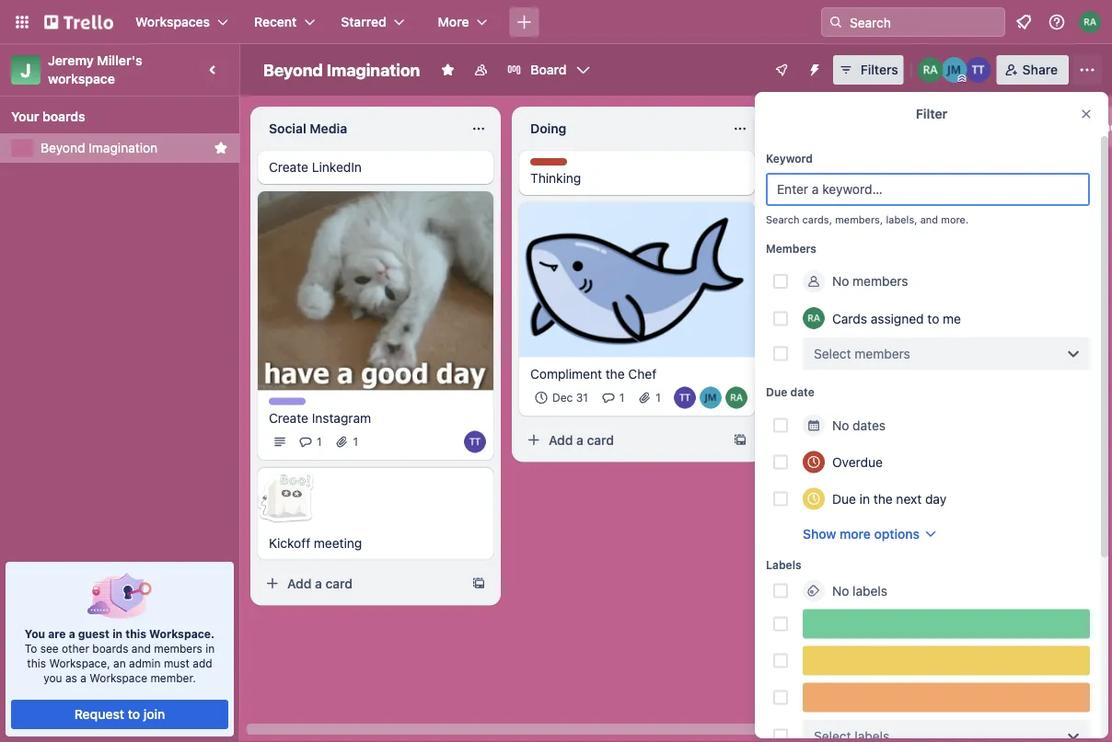 Task type: vqa. For each thing, say whether or not it's contained in the screenshot.
the bottommost starred icon
no



Task type: locate. For each thing, give the bounding box(es) containing it.
1 vertical spatial and
[[132, 643, 151, 656]]

0 horizontal spatial the
[[606, 367, 625, 382]]

3 no from the top
[[832, 584, 849, 599]]

color: orange, title: none element
[[803, 684, 1090, 713]]

more
[[438, 14, 469, 29]]

no for no members
[[832, 274, 849, 289]]

add a card button for doing
[[519, 426, 726, 455]]

1 horizontal spatial card
[[587, 433, 614, 448]]

1 horizontal spatial to
[[928, 311, 939, 326]]

Search field
[[843, 8, 1004, 36]]

board button
[[499, 55, 598, 85]]

you
[[25, 628, 45, 641]]

linkedin
[[312, 160, 362, 175]]

cards,
[[802, 214, 832, 226]]

search image
[[829, 15, 843, 29]]

1 vertical spatial beyond imagination
[[41, 140, 158, 156]]

a down 31
[[576, 433, 584, 448]]

2 vertical spatial no
[[832, 584, 849, 599]]

this up the admin
[[125, 628, 146, 641]]

color: yellow, title: none element
[[803, 647, 1090, 676]]

instagram
[[312, 411, 371, 426]]

card
[[848, 167, 876, 182], [587, 433, 614, 448], [326, 576, 353, 591]]

create linkedin
[[269, 160, 362, 175]]

1 vertical spatial to
[[128, 708, 140, 723]]

1 vertical spatial imagination
[[89, 140, 158, 156]]

2 vertical spatial in
[[206, 643, 215, 656]]

the
[[606, 367, 625, 382], [874, 492, 893, 507]]

2 horizontal spatial in
[[860, 492, 870, 507]]

0 horizontal spatial to
[[128, 708, 140, 723]]

0 vertical spatial due
[[766, 386, 787, 399]]

day
[[925, 492, 947, 507]]

thinking link
[[530, 169, 744, 188]]

1 down compliment the chef link
[[619, 392, 625, 405]]

create board or workspace image
[[515, 13, 534, 31]]

add a card
[[810, 167, 876, 182], [549, 433, 614, 448], [287, 576, 353, 591]]

add a card button down kickoff meeting link on the left bottom
[[258, 569, 464, 599]]

1 vertical spatial terry turtle (terryturtle) image
[[674, 387, 696, 409]]

the inside compliment the chef link
[[606, 367, 625, 382]]

0 vertical spatial add a card button
[[781, 160, 987, 190]]

boards right the your
[[42, 109, 85, 124]]

workspaces button
[[124, 7, 239, 37]]

this
[[125, 628, 146, 641], [27, 657, 46, 670]]

starred
[[341, 14, 386, 29]]

due up the more
[[832, 492, 856, 507]]

as
[[65, 672, 77, 685]]

j
[[21, 59, 31, 81]]

no for no dates
[[832, 418, 849, 433]]

create instagram link
[[269, 409, 482, 428]]

a down kickoff meeting
[[315, 576, 322, 591]]

members up cards assigned to me
[[853, 274, 908, 289]]

0 vertical spatial the
[[606, 367, 625, 382]]

1 create from the top
[[269, 160, 308, 175]]

cards assigned to me
[[832, 311, 961, 326]]

1 vertical spatial create from template… image
[[733, 433, 748, 448]]

1 vertical spatial create
[[269, 411, 308, 426]]

boards
[[42, 109, 85, 124], [92, 643, 128, 656]]

0 vertical spatial card
[[848, 167, 876, 182]]

0 vertical spatial beyond imagination
[[263, 60, 420, 80]]

in
[[860, 492, 870, 507], [112, 628, 123, 641], [206, 643, 215, 656]]

beyond imagination down starred
[[263, 60, 420, 80]]

member.
[[150, 672, 196, 685]]

color: purple, title: none image
[[269, 398, 306, 405]]

kickoff meeting link
[[269, 534, 482, 553]]

your
[[11, 109, 39, 124]]

add a card button
[[781, 160, 987, 190], [519, 426, 726, 455], [258, 569, 464, 599]]

card down 31
[[587, 433, 614, 448]]

card down meeting
[[326, 576, 353, 591]]

select members
[[814, 346, 910, 361]]

and
[[920, 214, 938, 226], [132, 643, 151, 656]]

members down cards assigned to me
[[855, 346, 910, 361]]

beyond down recent dropdown button
[[263, 60, 323, 80]]

dec
[[552, 392, 573, 405]]

Doing text field
[[519, 114, 722, 144]]

in right guest
[[112, 628, 123, 641]]

1 horizontal spatial imagination
[[327, 60, 420, 80]]

workspace navigation collapse icon image
[[201, 57, 226, 83]]

members for select members
[[855, 346, 910, 361]]

2 vertical spatial card
[[326, 576, 353, 591]]

1 vertical spatial due
[[832, 492, 856, 507]]

add a card down kickoff meeting
[[287, 576, 353, 591]]

members
[[853, 274, 908, 289], [855, 346, 910, 361], [154, 643, 202, 656]]

cards
[[832, 311, 867, 326]]

imagination
[[327, 60, 420, 80], [89, 140, 158, 156]]

1 horizontal spatial beyond
[[263, 60, 323, 80]]

beyond down your boards
[[41, 140, 85, 156]]

dates
[[853, 418, 886, 433]]

and up the admin
[[132, 643, 151, 656]]

beyond imagination
[[263, 60, 420, 80], [41, 140, 158, 156]]

to left me
[[928, 311, 939, 326]]

the left chef
[[606, 367, 625, 382]]

a for right add a card button
[[838, 167, 845, 182]]

starred button
[[330, 7, 416, 37]]

no up cards
[[832, 274, 849, 289]]

in up show more options
[[860, 492, 870, 507]]

2 vertical spatial create from template… image
[[471, 577, 486, 591]]

1 down instagram
[[353, 436, 358, 449]]

more
[[840, 527, 871, 542]]

due
[[766, 386, 787, 399], [832, 492, 856, 507]]

no left dates
[[832, 418, 849, 433]]

1 horizontal spatial the
[[874, 492, 893, 507]]

create down social
[[269, 160, 308, 175]]

beyond imagination link
[[41, 139, 206, 157]]

a up the members, on the top of the page
[[838, 167, 845, 182]]

meeting
[[314, 536, 362, 551]]

ano
[[1096, 119, 1112, 134]]

2 vertical spatial members
[[154, 643, 202, 656]]

add a card up the members, on the top of the page
[[810, 167, 876, 182]]

workspace
[[90, 672, 147, 685]]

0 horizontal spatial this
[[27, 657, 46, 670]]

0 horizontal spatial beyond
[[41, 140, 85, 156]]

0 horizontal spatial in
[[112, 628, 123, 641]]

add a card down 31
[[549, 433, 614, 448]]

open information menu image
[[1048, 13, 1066, 31]]

0 vertical spatial and
[[920, 214, 938, 226]]

0 vertical spatial to
[[928, 311, 939, 326]]

2 horizontal spatial create from template… image
[[994, 168, 1009, 182]]

0 vertical spatial add a card
[[810, 167, 876, 182]]

a
[[838, 167, 845, 182], [576, 433, 584, 448], [315, 576, 322, 591], [69, 628, 75, 641], [80, 672, 86, 685]]

create from template… image for social media
[[471, 577, 486, 591]]

add a card button down 31
[[519, 426, 726, 455]]

create instagram
[[269, 411, 371, 426]]

0 horizontal spatial create from template… image
[[471, 577, 486, 591]]

1 horizontal spatial ruby anderson (rubyanderson7) image
[[803, 308, 825, 330]]

to left join
[[128, 708, 140, 723]]

no labels
[[832, 584, 888, 599]]

search
[[766, 214, 800, 226]]

1 horizontal spatial add a card
[[549, 433, 614, 448]]

0 vertical spatial in
[[860, 492, 870, 507]]

0 horizontal spatial ruby anderson (rubyanderson7) image
[[726, 387, 748, 409]]

ruby anderson (rubyanderson7) image
[[918, 57, 943, 83], [803, 308, 825, 330], [726, 387, 748, 409]]

dec 31
[[552, 392, 588, 405]]

beyond imagination down your boards with 1 items element
[[41, 140, 158, 156]]

and left more.
[[920, 214, 938, 226]]

due in the next day
[[832, 492, 947, 507]]

0 vertical spatial beyond
[[263, 60, 323, 80]]

0 vertical spatial create
[[269, 160, 308, 175]]

create down color: purple, title: none icon
[[269, 411, 308, 426]]

add down dec 31 option
[[549, 433, 573, 448]]

due left date on the bottom right of the page
[[766, 386, 787, 399]]

1 vertical spatial members
[[855, 346, 910, 361]]

0 horizontal spatial add a card
[[287, 576, 353, 591]]

2 horizontal spatial card
[[848, 167, 876, 182]]

1 horizontal spatial add a card button
[[519, 426, 726, 455]]

1 vertical spatial this
[[27, 657, 46, 670]]

0 horizontal spatial card
[[326, 576, 353, 591]]

2 no from the top
[[832, 418, 849, 433]]

0 horizontal spatial and
[[132, 643, 151, 656]]

workspace.
[[149, 628, 215, 641]]

members up must
[[154, 643, 202, 656]]

terry turtle (terryturtle) image
[[966, 57, 991, 83], [674, 387, 696, 409], [464, 431, 486, 453]]

0 vertical spatial this
[[125, 628, 146, 641]]

imagination down starred dropdown button
[[327, 60, 420, 80]]

add a card for doing
[[549, 433, 614, 448]]

to
[[928, 311, 939, 326], [128, 708, 140, 723]]

jeremy
[[48, 53, 94, 68]]

create from template… image for doing
[[733, 433, 748, 448]]

create from template… image
[[994, 168, 1009, 182], [733, 433, 748, 448], [471, 577, 486, 591]]

0 vertical spatial create from template… image
[[994, 168, 1009, 182]]

add ano
[[1068, 119, 1112, 134]]

due for due in the next day
[[832, 492, 856, 507]]

add down kickoff
[[287, 576, 312, 591]]

beyond inside board name text box
[[263, 60, 323, 80]]

0 vertical spatial terry turtle (terryturtle) image
[[966, 57, 991, 83]]

1 horizontal spatial beyond imagination
[[263, 60, 420, 80]]

1 horizontal spatial boards
[[92, 643, 128, 656]]

close popover image
[[1079, 107, 1094, 122]]

no
[[832, 274, 849, 289], [832, 418, 849, 433], [832, 584, 849, 599]]

imagination down your boards with 1 items element
[[89, 140, 158, 156]]

an
[[113, 657, 126, 670]]

create for create instagram
[[269, 411, 308, 426]]

0 horizontal spatial terry turtle (terryturtle) image
[[464, 431, 486, 453]]

a for doing add a card button
[[576, 433, 584, 448]]

ruby anderson (rubyanderson7) image left cards
[[803, 308, 825, 330]]

0 vertical spatial ruby anderson (rubyanderson7) image
[[918, 57, 943, 83]]

add
[[193, 657, 212, 670]]

more button
[[427, 7, 499, 37]]

must
[[164, 657, 190, 670]]

no for no labels
[[832, 584, 849, 599]]

beyond
[[263, 60, 323, 80], [41, 140, 85, 156]]

the left next
[[874, 492, 893, 507]]

1 vertical spatial no
[[832, 418, 849, 433]]

card for doing
[[587, 433, 614, 448]]

1 vertical spatial ruby anderson (rubyanderson7) image
[[803, 308, 825, 330]]

1 vertical spatial in
[[112, 628, 123, 641]]

boards up an
[[92, 643, 128, 656]]

2 vertical spatial add a card
[[287, 576, 353, 591]]

in up add on the left bottom of the page
[[206, 643, 215, 656]]

members for no members
[[853, 274, 908, 289]]

workspace visible image
[[474, 63, 488, 77]]

0 vertical spatial boards
[[42, 109, 85, 124]]

create
[[269, 160, 308, 175], [269, 411, 308, 426]]

this down to
[[27, 657, 46, 670]]

1 vertical spatial beyond
[[41, 140, 85, 156]]

0 notifications image
[[1013, 11, 1035, 33]]

keyword
[[766, 152, 813, 165]]

workspace,
[[49, 657, 110, 670]]

1 vertical spatial card
[[587, 433, 614, 448]]

add a card button up 'search cards, members, labels, and more.'
[[781, 160, 987, 190]]

jeremy miller's workspace
[[48, 53, 146, 87]]

0 vertical spatial imagination
[[327, 60, 420, 80]]

0 horizontal spatial due
[[766, 386, 787, 399]]

no left labels
[[832, 584, 849, 599]]

add
[[1068, 119, 1092, 134], [810, 167, 835, 182], [549, 433, 573, 448], [287, 576, 312, 591]]

1 vertical spatial add a card button
[[519, 426, 726, 455]]

card up the members, on the top of the page
[[848, 167, 876, 182]]

ruby anderson (rubyanderson7) image right jeremy miller (jeremymiller198) image on the bottom
[[726, 387, 748, 409]]

show more options button
[[803, 525, 938, 544]]

starred icon image
[[214, 141, 228, 156]]

ruby anderson (rubyanderson7) image left this member is an admin of this board. icon
[[918, 57, 943, 83]]

1 horizontal spatial due
[[832, 492, 856, 507]]

0 vertical spatial members
[[853, 274, 908, 289]]

1 vertical spatial boards
[[92, 643, 128, 656]]

1 horizontal spatial create from template… image
[[733, 433, 748, 448]]

1 no from the top
[[832, 274, 849, 289]]

2 vertical spatial add a card button
[[258, 569, 464, 599]]

2 create from the top
[[269, 411, 308, 426]]

other
[[62, 643, 89, 656]]

0 vertical spatial no
[[832, 274, 849, 289]]

this member is an admin of this board. image
[[958, 75, 966, 83]]

due for due date
[[766, 386, 787, 399]]

card for social media
[[326, 576, 353, 591]]

ruby anderson (rubyanderson7) image
[[1079, 11, 1101, 33]]

1
[[619, 392, 625, 405], [656, 392, 661, 405], [317, 436, 322, 449], [353, 436, 358, 449]]

add down keyword
[[810, 167, 835, 182]]

1 vertical spatial add a card
[[549, 433, 614, 448]]

0 horizontal spatial add a card button
[[258, 569, 464, 599]]



Task type: describe. For each thing, give the bounding box(es) containing it.
see
[[40, 643, 59, 656]]

search cards, members, labels, and more.
[[766, 214, 969, 226]]

recent
[[254, 14, 297, 29]]

2 vertical spatial ruby anderson (rubyanderson7) image
[[726, 387, 748, 409]]

1 down chef
[[656, 392, 661, 405]]

workspaces
[[135, 14, 210, 29]]

thoughts
[[530, 159, 581, 172]]

labels,
[[886, 214, 918, 226]]

1 horizontal spatial terry turtle (terryturtle) image
[[674, 387, 696, 409]]

are
[[48, 628, 66, 641]]

share button
[[997, 55, 1069, 85]]

2 horizontal spatial terry turtle (terryturtle) image
[[966, 57, 991, 83]]

options
[[874, 527, 920, 542]]

1 horizontal spatial and
[[920, 214, 938, 226]]

more.
[[941, 214, 969, 226]]

Board name text field
[[254, 55, 429, 85]]

power ups image
[[774, 63, 789, 77]]

admin
[[129, 657, 161, 670]]

show
[[803, 527, 836, 542]]

date
[[790, 386, 815, 399]]

no dates
[[832, 418, 886, 433]]

Social Media text field
[[258, 114, 460, 144]]

pete ghost image
[[256, 468, 315, 527]]

miller's
[[97, 53, 142, 68]]

2 horizontal spatial ruby anderson (rubyanderson7) image
[[918, 57, 943, 83]]

0 horizontal spatial imagination
[[89, 140, 158, 156]]

compliment
[[530, 367, 602, 382]]

request to join
[[74, 708, 165, 723]]

show menu image
[[1078, 61, 1097, 79]]

thinking
[[530, 171, 581, 186]]

next
[[896, 492, 922, 507]]

doing
[[530, 121, 567, 136]]

recent button
[[243, 7, 326, 37]]

guest
[[78, 628, 110, 641]]

add for create from template… image associated with doing
[[549, 433, 573, 448]]

add for create from template… image associated with social media
[[287, 576, 312, 591]]

compliment the chef link
[[530, 365, 744, 384]]

your boards with 1 items element
[[11, 106, 219, 128]]

workspace
[[48, 71, 115, 87]]

you
[[44, 672, 62, 685]]

board
[[531, 62, 567, 77]]

assigned
[[871, 311, 924, 326]]

request to join button
[[11, 701, 228, 730]]

2 horizontal spatial add a card
[[810, 167, 876, 182]]

a right are
[[69, 628, 75, 641]]

no members
[[832, 274, 908, 289]]

Enter a keyword… text field
[[766, 173, 1090, 206]]

create linkedin link
[[269, 158, 482, 177]]

thoughts thinking
[[530, 159, 581, 186]]

overdue
[[832, 455, 883, 470]]

social media
[[269, 121, 347, 136]]

1 vertical spatial the
[[874, 492, 893, 507]]

request
[[74, 708, 124, 723]]

1 down create instagram at bottom left
[[317, 436, 322, 449]]

social
[[269, 121, 306, 136]]

2 horizontal spatial add a card button
[[781, 160, 987, 190]]

filters button
[[833, 55, 904, 85]]

1 horizontal spatial this
[[125, 628, 146, 641]]

create for create linkedin
[[269, 160, 308, 175]]

boards inside you are a guest in this workspace. to see other boards and members in this workspace, an admin must add you as a workspace member.
[[92, 643, 128, 656]]

me
[[943, 311, 961, 326]]

add a card button for social media
[[258, 569, 464, 599]]

star or unstar board image
[[440, 63, 455, 77]]

a for social media's add a card button
[[315, 576, 322, 591]]

color: green, title: none element
[[803, 610, 1090, 639]]

media
[[310, 121, 347, 136]]

a right as
[[80, 672, 86, 685]]

members inside you are a guest in this workspace. to see other boards and members in this workspace, an admin must add you as a workspace member.
[[154, 643, 202, 656]]

chef
[[628, 367, 657, 382]]

automation image
[[800, 55, 826, 81]]

compliment the chef
[[530, 367, 657, 382]]

1 horizontal spatial in
[[206, 643, 215, 656]]

primary element
[[0, 0, 1112, 44]]

0 horizontal spatial boards
[[42, 109, 85, 124]]

jeremy miller (jeremymiller198) image
[[942, 57, 967, 83]]

your boards
[[11, 109, 85, 124]]

back to home image
[[44, 7, 113, 37]]

color: bold red, title: "thoughts" element
[[530, 158, 581, 172]]

members
[[766, 242, 817, 255]]

31
[[576, 392, 588, 405]]

0 horizontal spatial beyond imagination
[[41, 140, 158, 156]]

members,
[[835, 214, 883, 226]]

join
[[143, 708, 165, 723]]

due date
[[766, 386, 815, 399]]

add a card for social media
[[287, 576, 353, 591]]

kickoff meeting
[[269, 536, 362, 551]]

Dec 31 checkbox
[[530, 387, 594, 409]]

2 vertical spatial terry turtle (terryturtle) image
[[464, 431, 486, 453]]

filters
[[861, 62, 898, 77]]

kickoff
[[269, 536, 310, 551]]

to
[[25, 643, 37, 656]]

jeremy miller (jeremymiller198) image
[[700, 387, 722, 409]]

beyond imagination inside board name text box
[[263, 60, 420, 80]]

you are a guest in this workspace. to see other boards and members in this workspace, an admin must add you as a workspace member.
[[25, 628, 215, 685]]

show more options
[[803, 527, 920, 542]]

labels
[[853, 584, 888, 599]]

to inside request to join button
[[128, 708, 140, 723]]

add for rightmost create from template… image
[[810, 167, 835, 182]]

filter
[[916, 106, 948, 122]]

add left 'ano'
[[1068, 119, 1092, 134]]

imagination inside board name text box
[[327, 60, 420, 80]]

select
[[814, 346, 851, 361]]

add ano button
[[1035, 107, 1112, 147]]

labels
[[766, 559, 802, 572]]

and inside you are a guest in this workspace. to see other boards and members in this workspace, an admin must add you as a workspace member.
[[132, 643, 151, 656]]

share
[[1023, 62, 1058, 77]]



